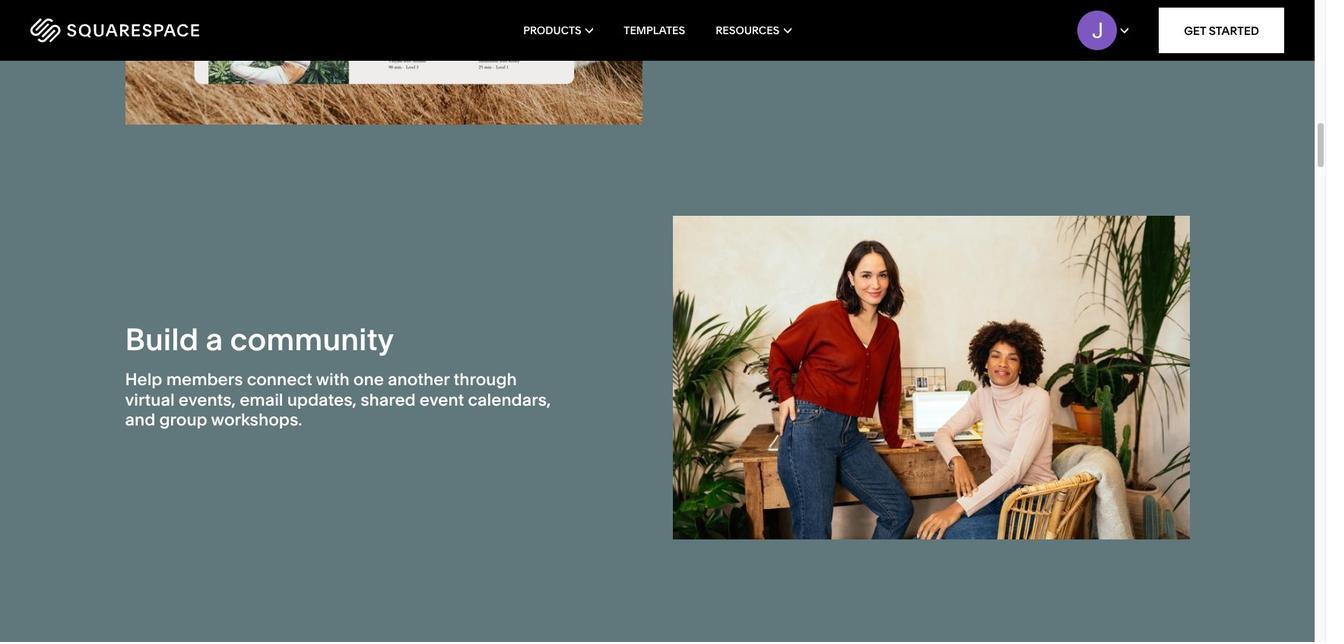 Task type: describe. For each thing, give the bounding box(es) containing it.
products button
[[524, 0, 594, 61]]

resources button
[[716, 0, 792, 61]]

email
[[240, 390, 283, 411]]

build a community
[[125, 321, 394, 359]]

shared
[[361, 390, 416, 411]]

connect
[[247, 370, 312, 391]]

calendars,
[[468, 390, 551, 411]]

get started
[[1185, 23, 1260, 38]]

resources
[[716, 24, 780, 37]]

products
[[524, 24, 582, 37]]

members
[[166, 370, 243, 391]]

community
[[230, 321, 394, 359]]

help members connect with one another through virtual events, email updates, shared event calendars, and group workshops.
[[125, 370, 551, 431]]

with
[[316, 370, 350, 391]]

squarespace logo image
[[30, 18, 199, 43]]

events,
[[179, 390, 236, 411]]

yoga class instructor image
[[125, 0, 642, 125]]



Task type: vqa. For each thing, say whether or not it's contained in the screenshot.
top Degraw
no



Task type: locate. For each thing, give the bounding box(es) containing it.
templates
[[624, 24, 685, 37]]

.
[[1167, 5, 1171, 26]]

updates,
[[287, 390, 357, 411]]

through
[[454, 370, 517, 391]]

squarespace logo link
[[30, 18, 281, 43]]

get
[[1185, 23, 1207, 38]]

two women with laptop image
[[673, 216, 1190, 540]]

virtual
[[125, 390, 175, 411]]

get started link
[[1159, 8, 1285, 53]]

help
[[125, 370, 162, 391]]

one
[[354, 370, 384, 391]]

a
[[206, 321, 223, 359]]

build
[[125, 321, 199, 359]]

and
[[125, 410, 155, 431]]

templates link
[[624, 0, 685, 61]]

started
[[1209, 23, 1260, 38]]

another
[[388, 370, 450, 391]]

group
[[159, 410, 207, 431]]

workshops.
[[211, 410, 302, 431]]

event
[[420, 390, 464, 411]]



